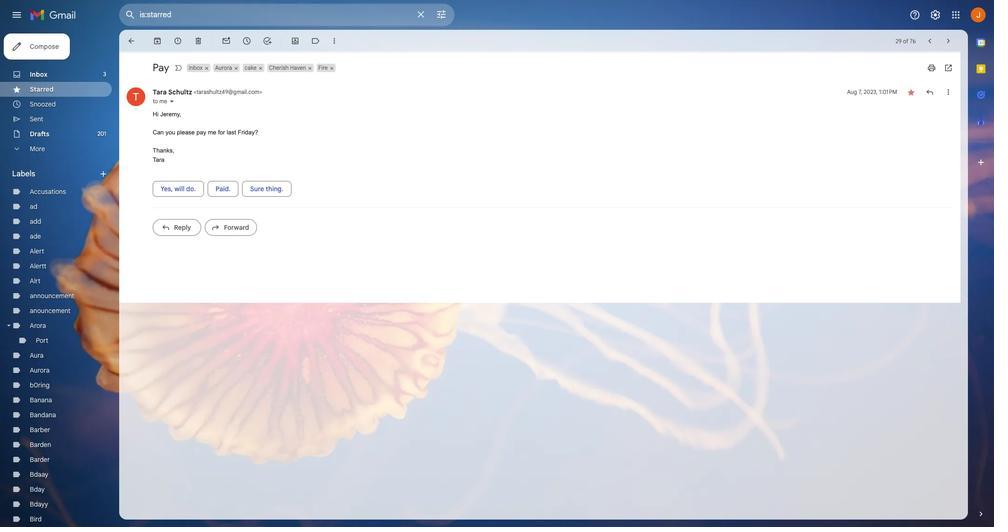 Task type: vqa. For each thing, say whether or not it's contained in the screenshot.
Port Link
yes



Task type: locate. For each thing, give the bounding box(es) containing it.
alrt
[[30, 277, 40, 285]]

0 vertical spatial aurora
[[215, 64, 232, 71]]

arora
[[30, 322, 46, 330]]

2 tara from the top
[[153, 156, 165, 163]]

cake
[[245, 64, 257, 71]]

advanced search options image
[[432, 5, 451, 24]]

cherish
[[269, 64, 289, 71]]

reply
[[174, 224, 191, 232]]

3
[[103, 71, 106, 78]]

Search mail text field
[[140, 10, 410, 20]]

me left for
[[208, 129, 216, 136]]

sent
[[30, 115, 43, 123]]

anouncement link
[[30, 307, 70, 315]]

alrt link
[[30, 277, 40, 285]]

sure thing.
[[250, 185, 283, 193]]

sure thing. button
[[242, 181, 291, 197]]

reply link
[[153, 219, 201, 236]]

1 horizontal spatial aurora
[[215, 64, 232, 71]]

barden link
[[30, 441, 51, 449]]

schultz
[[168, 88, 192, 96]]

more button
[[0, 142, 112, 156]]

please
[[177, 129, 195, 136]]

alert link
[[30, 247, 44, 256]]

1 horizontal spatial me
[[208, 129, 216, 136]]

yes,
[[161, 185, 173, 193]]

port link
[[36, 337, 48, 345]]

will
[[175, 185, 185, 193]]

aurora
[[215, 64, 232, 71], [30, 366, 50, 375]]

7,
[[859, 88, 862, 95]]

of
[[903, 37, 909, 44]]

bird
[[30, 516, 42, 524]]

aurora link
[[30, 366, 50, 375]]

more
[[30, 145, 45, 153]]

tara inside thanks, tara
[[153, 156, 165, 163]]

1 vertical spatial aurora
[[30, 366, 50, 375]]

main menu image
[[11, 9, 22, 20]]

inbox inside labels navigation
[[30, 70, 47, 79]]

snoozed link
[[30, 100, 56, 109]]

1 horizontal spatial inbox
[[189, 64, 203, 71]]

1:01 pm
[[879, 88, 897, 95]]

bdayy link
[[30, 501, 48, 509]]

me
[[159, 98, 167, 105], [208, 129, 216, 136]]

to me
[[153, 98, 167, 105]]

aurora inside button
[[215, 64, 232, 71]]

sent link
[[30, 115, 43, 123]]

compose
[[30, 42, 59, 51]]

inbox for "inbox" button
[[189, 64, 203, 71]]

support image
[[909, 9, 921, 20]]

inbox inside button
[[189, 64, 203, 71]]

bdaay link
[[30, 471, 48, 479]]

b0ring link
[[30, 381, 50, 390]]

barber
[[30, 426, 50, 434]]

aura
[[30, 352, 44, 360]]

tara schultz cell
[[153, 88, 262, 96]]

0 horizontal spatial me
[[159, 98, 167, 105]]

ad
[[30, 203, 37, 211]]

aurora inside labels navigation
[[30, 366, 50, 375]]

1 vertical spatial me
[[208, 129, 216, 136]]

aurora up tarashultz49@gmail.com
[[215, 64, 232, 71]]

inbox up <
[[189, 64, 203, 71]]

bday link
[[30, 486, 45, 494]]

drafts
[[30, 130, 49, 138]]

bdayy
[[30, 501, 48, 509]]

pay
[[196, 129, 206, 136]]

me right to
[[159, 98, 167, 105]]

inbox up "starred"
[[30, 70, 47, 79]]

aurora for the aurora button
[[215, 64, 232, 71]]

add link
[[30, 217, 41, 226]]

friday?
[[238, 129, 258, 136]]

tara up to me
[[153, 88, 167, 96]]

tab list
[[968, 30, 994, 494]]

76
[[910, 37, 916, 44]]

add to tasks image
[[263, 36, 272, 46]]

forward
[[224, 224, 249, 232]]

labels image
[[311, 36, 320, 46]]

cake button
[[243, 64, 258, 72]]

tara down "thanks,"
[[153, 156, 165, 163]]

tarashultz49@gmail.com
[[196, 88, 259, 95]]

None search field
[[119, 4, 455, 26]]

inbox
[[189, 64, 203, 71], [30, 70, 47, 79]]

hi
[[153, 111, 158, 118]]

haven
[[290, 64, 306, 71]]

aurora up b0ring link
[[30, 366, 50, 375]]

0 horizontal spatial aurora
[[30, 366, 50, 375]]

inbox button
[[187, 64, 204, 72]]

port
[[36, 337, 48, 345]]

bdaay
[[30, 471, 48, 479]]

delete image
[[194, 36, 203, 46]]

gmail image
[[30, 6, 81, 24]]

aug 7, 2023, 1:01 pm cell
[[847, 88, 897, 97]]

0 vertical spatial tara
[[153, 88, 167, 96]]

jeremy,
[[160, 111, 181, 118]]

ad link
[[30, 203, 37, 211]]

1 vertical spatial tara
[[153, 156, 165, 163]]

older image
[[944, 36, 953, 46]]

clear search image
[[412, 5, 430, 24]]

thing.
[[266, 185, 283, 193]]

0 horizontal spatial inbox
[[30, 70, 47, 79]]

tara
[[153, 88, 167, 96], [153, 156, 165, 163]]



Task type: describe. For each thing, give the bounding box(es) containing it.
more image
[[330, 36, 339, 46]]

newer image
[[925, 36, 935, 46]]

snoozed
[[30, 100, 56, 109]]

move to inbox image
[[291, 36, 300, 46]]

barber link
[[30, 426, 50, 434]]

2023,
[[864, 88, 878, 95]]

<
[[194, 88, 196, 95]]

drafts link
[[30, 130, 49, 138]]

paid. button
[[208, 181, 239, 197]]

yes, will do. button
[[153, 181, 204, 197]]

report spam image
[[173, 36, 183, 46]]

paid.
[[215, 185, 231, 193]]

thanks, tara
[[153, 147, 174, 163]]

cherish haven
[[269, 64, 306, 71]]

red-star checkbox
[[907, 88, 916, 97]]

can
[[153, 129, 164, 136]]

arora link
[[30, 322, 46, 330]]

aug
[[847, 88, 857, 95]]

aura link
[[30, 352, 44, 360]]

can you please pay me for last friday?
[[153, 129, 260, 136]]

alert
[[30, 247, 44, 256]]

>
[[259, 88, 262, 95]]

for
[[218, 129, 225, 136]]

starred
[[30, 85, 54, 94]]

inbox for inbox link in the left top of the page
[[30, 70, 47, 79]]

fire
[[318, 64, 328, 71]]

thanks,
[[153, 147, 174, 154]]

aurora for aurora link
[[30, 366, 50, 375]]

banana
[[30, 396, 52, 405]]

barder link
[[30, 456, 50, 464]]

barder
[[30, 456, 50, 464]]

announcement link
[[30, 292, 74, 300]]

hi jeremy,
[[153, 111, 183, 118]]

tara schultz < tarashultz49@gmail.com >
[[153, 88, 262, 96]]

red star image
[[907, 88, 916, 97]]

show details image
[[169, 99, 175, 104]]

0 vertical spatial me
[[159, 98, 167, 105]]

bday
[[30, 486, 45, 494]]

archive image
[[153, 36, 162, 46]]

cherish haven button
[[267, 64, 307, 72]]

add
[[30, 217, 41, 226]]

aurora button
[[213, 64, 233, 72]]

201
[[97, 130, 106, 137]]

back to starred image
[[127, 36, 136, 46]]

ade
[[30, 232, 41, 241]]

labels navigation
[[0, 30, 119, 528]]

banana link
[[30, 396, 52, 405]]

alertt
[[30, 262, 46, 271]]

anouncement
[[30, 307, 70, 315]]

labels heading
[[12, 170, 99, 179]]

1 tara from the top
[[153, 88, 167, 96]]

forward link
[[205, 219, 257, 236]]

bandana
[[30, 411, 56, 420]]

sure
[[250, 185, 264, 193]]

29
[[896, 37, 902, 44]]

accusations link
[[30, 188, 66, 196]]

you
[[166, 129, 175, 136]]

last
[[227, 129, 236, 136]]

alertt link
[[30, 262, 46, 271]]

do.
[[186, 185, 196, 193]]

bird link
[[30, 516, 42, 524]]

snooze image
[[242, 36, 251, 46]]

accusations
[[30, 188, 66, 196]]

announcement
[[30, 292, 74, 300]]

search mail image
[[122, 7, 139, 23]]

bandana link
[[30, 411, 56, 420]]

aug 7, 2023, 1:01 pm
[[847, 88, 897, 95]]

compose button
[[4, 34, 70, 60]]

pay
[[153, 61, 169, 74]]

yes, will do.
[[161, 185, 196, 193]]

barden
[[30, 441, 51, 449]]

to
[[153, 98, 158, 105]]

settings image
[[930, 9, 941, 20]]

b0ring
[[30, 381, 50, 390]]

29 of 76
[[896, 37, 916, 44]]

labels
[[12, 170, 35, 179]]

fire button
[[317, 64, 329, 72]]

starred link
[[30, 85, 54, 94]]



